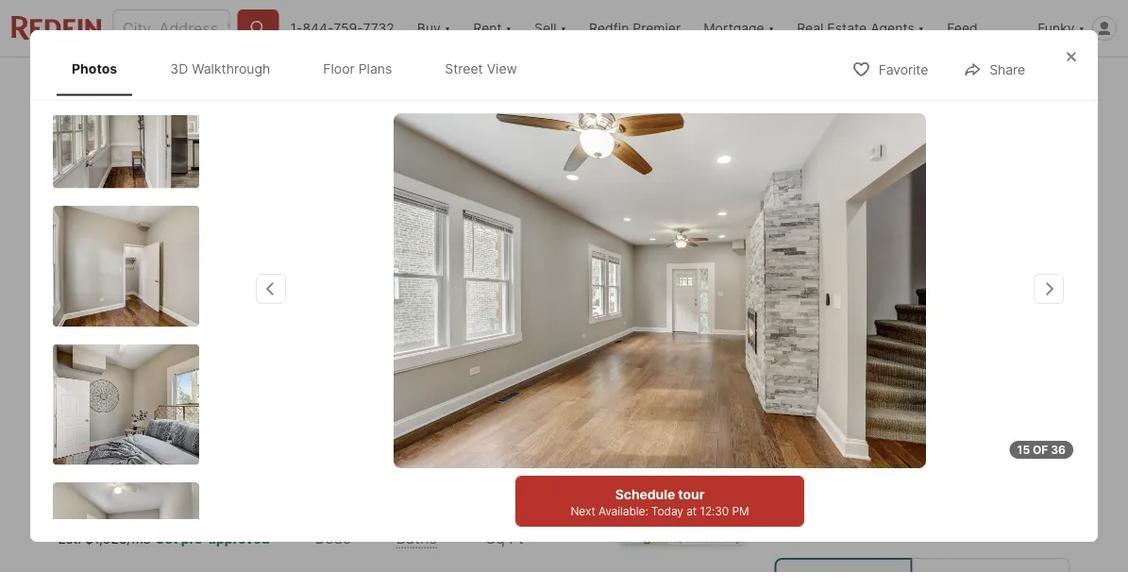 Task type: vqa. For each thing, say whether or not it's contained in the screenshot.
'tour' related to Schedule
yes



Task type: locate. For each thing, give the bounding box(es) containing it.
by
[[123, 131, 139, 145]]

photos
[[72, 60, 117, 76]]

church
[[119, 456, 173, 474]]

3d walkthrough down submit search 'icon'
[[170, 60, 270, 76]]

ft
[[509, 529, 524, 547]]

option down wednesday button
[[912, 558, 1070, 572]]

street inside 'street view' button
[[422, 354, 461, 370]]

out
[[930, 75, 953, 91]]

listed
[[81, 131, 121, 145]]

walkthrough inside 3d walkthrough button
[[137, 354, 219, 370]]

for sale - active
[[75, 421, 198, 437]]

get pre-approved link
[[155, 530, 270, 546]]

0 vertical spatial image image
[[53, 68, 199, 189]]

dialog
[[30, 30, 1098, 572]]

Wednesday button
[[973, 451, 1059, 538]]

dialog containing photos
[[30, 30, 1098, 572]]

11347 s church st, chicago, il 60643 image
[[58, 110, 560, 397], [568, 110, 815, 397], [823, 110, 1070, 397]]

tour for go
[[810, 419, 854, 446]]

tab list containing photos
[[53, 42, 551, 96]]

pm
[[732, 504, 749, 518]]

1 horizontal spatial tour
[[810, 419, 854, 446]]

3d walkthrough tab
[[155, 45, 285, 92]]

3d walkthrough up active link
[[116, 354, 219, 370]]

submit search image
[[249, 19, 268, 38]]

,
[[192, 456, 197, 474]]

11347
[[58, 456, 102, 474]]

get
[[155, 530, 178, 546]]

1 vertical spatial walkthrough
[[137, 354, 219, 370]]

beds
[[315, 529, 351, 547]]

street inside street view tab
[[445, 60, 483, 76]]

x-out button
[[874, 63, 969, 102]]

2 11347 s church st, chicago, il 60643 image from the left
[[568, 110, 815, 397]]

2 horizontal spatial 11347 s church st, chicago, il 60643 image
[[823, 110, 1070, 397]]

1 vertical spatial street view
[[422, 354, 496, 370]]

1 horizontal spatial 11347 s church st, chicago, il 60643 image
[[568, 110, 815, 397]]

2 option from the left
[[912, 558, 1070, 572]]

1 vertical spatial 3d walkthrough
[[116, 354, 219, 370]]

redfin premier
[[589, 20, 681, 36]]

0 horizontal spatial tour
[[678, 486, 705, 502]]

&
[[480, 76, 488, 92]]

tour up at
[[678, 486, 705, 502]]

12:30
[[700, 504, 729, 518]]

0 vertical spatial 3d walkthrough
[[170, 60, 270, 76]]

0 horizontal spatial 11347 s church st, chicago, il 60643 image
[[58, 110, 560, 397]]

tour for schedule
[[678, 486, 705, 502]]

tour up monday
[[810, 419, 854, 446]]

redfin premier button
[[578, 0, 692, 57]]

Tuesday button
[[880, 451, 965, 538]]

11347 s church st , chicago
[[58, 456, 260, 474]]

share button down feed button
[[976, 63, 1070, 102]]

image image
[[53, 68, 199, 189], [53, 206, 199, 327], [53, 345, 199, 466]]

sale & tax history tab
[[428, 61, 579, 107]]

0 horizontal spatial 3d
[[116, 354, 134, 370]]

3d walkthrough inside button
[[116, 354, 219, 370]]

3d inside button
[[116, 354, 134, 370]]

3d
[[170, 60, 188, 76], [116, 354, 134, 370]]

est.
[[58, 530, 81, 546]]

3d walkthrough inside 'tab'
[[170, 60, 270, 76]]

pre-
[[181, 530, 208, 546]]

walkthrough up active link
[[137, 354, 219, 370]]

0 vertical spatial street
[[445, 60, 483, 76]]

3 image image from the top
[[53, 345, 199, 466]]

sq
[[486, 529, 505, 547]]

option down the 30
[[775, 558, 912, 572]]

share button
[[947, 49, 1041, 88], [976, 63, 1070, 102]]

1,538 sq ft
[[486, 499, 545, 547]]

view
[[487, 60, 517, 76], [464, 354, 496, 370]]

option
[[775, 558, 912, 572], [912, 558, 1070, 572]]

go
[[775, 419, 805, 446]]

1-
[[290, 20, 303, 36]]

tab list inside 'dialog'
[[53, 42, 551, 96]]

0 vertical spatial street view
[[445, 60, 517, 76]]

sale
[[449, 76, 476, 92]]

1 horizontal spatial 3d
[[170, 60, 188, 76]]

1 vertical spatial 3d
[[116, 354, 134, 370]]

11347 s church st image
[[394, 113, 926, 468]]

7732
[[363, 20, 395, 36]]

3d down 'city, address, school, agent, zip' search field
[[170, 60, 188, 76]]

tab list containing search
[[58, 58, 686, 107]]

759-
[[333, 20, 363, 36]]

walkthrough down submit search 'icon'
[[192, 60, 270, 76]]

0 vertical spatial 3d
[[170, 60, 188, 76]]

sale
[[105, 421, 138, 437]]

None button
[[786, 450, 872, 539]]

1 vertical spatial image image
[[53, 206, 199, 327]]

1 vertical spatial view
[[464, 354, 496, 370]]

share
[[990, 62, 1025, 78], [1019, 75, 1054, 91]]

street view
[[445, 60, 517, 76], [422, 354, 496, 370]]

floor plans
[[323, 60, 392, 76]]

3d up the sale
[[116, 354, 134, 370]]

list box
[[775, 558, 1070, 572]]

listed by redfin
[[81, 131, 182, 145]]

floor
[[323, 60, 355, 76]]

map entry image
[[620, 419, 745, 545]]

tour inside schedule tour next available: today at 12:30 pm
[[678, 486, 705, 502]]

tax
[[492, 76, 511, 92]]

tour
[[810, 419, 854, 446], [678, 486, 705, 502]]

view inside button
[[464, 354, 496, 370]]

3d walkthrough for tab list containing photos
[[170, 60, 270, 76]]

x-
[[917, 75, 930, 91]]

15 of 36
[[1017, 443, 1066, 457]]

walkthrough
[[192, 60, 270, 76], [137, 354, 219, 370]]

0 vertical spatial walkthrough
[[192, 60, 270, 76]]

share button down feed
[[947, 49, 1041, 88]]

history
[[515, 76, 558, 92]]

wednesday
[[981, 462, 1051, 476]]

go tour this home
[[775, 419, 964, 446]]

1 vertical spatial tour
[[678, 486, 705, 502]]

view inside tab
[[487, 60, 517, 76]]

listed by redfin link
[[58, 110, 560, 400]]

tab
[[579, 61, 670, 107]]

1 vertical spatial street
[[422, 354, 461, 370]]

for
[[75, 421, 101, 437]]

search
[[117, 76, 162, 92]]

st
[[177, 456, 192, 474]]

street
[[445, 60, 483, 76], [422, 354, 461, 370]]

0 vertical spatial view
[[487, 60, 517, 76]]

tab list for x-out button
[[58, 58, 686, 107]]

available:
[[599, 504, 648, 518]]

1 11347 s church st, chicago, il 60643 image from the left
[[58, 110, 560, 397]]

tab list
[[53, 42, 551, 96], [58, 58, 686, 107]]

3d walkthrough
[[170, 60, 270, 76], [116, 354, 219, 370]]

2 vertical spatial image image
[[53, 345, 199, 466]]

0 vertical spatial tour
[[810, 419, 854, 446]]



Task type: describe. For each thing, give the bounding box(es) containing it.
feed button
[[936, 0, 1027, 57]]

active link
[[151, 421, 198, 437]]

redfin
[[141, 131, 182, 145]]

redfin
[[589, 20, 629, 36]]

street view inside tab
[[445, 60, 517, 76]]

floor plans tab
[[308, 45, 407, 92]]

property details tab
[[287, 61, 428, 107]]

$1,925
[[85, 530, 127, 546]]

home
[[904, 419, 964, 446]]

street view inside button
[[422, 354, 496, 370]]

x-out
[[917, 75, 953, 91]]

this
[[859, 419, 899, 446]]

3 11347 s church st, chicago, il 60643 image from the left
[[823, 110, 1070, 397]]

3d walkthrough button
[[73, 344, 235, 381]]

next
[[571, 504, 596, 518]]

schedule
[[615, 486, 675, 502]]

$285,000 est. $1,925 /mo get pre-approved
[[58, 499, 270, 546]]

today
[[651, 504, 684, 518]]

1,538
[[486, 499, 545, 526]]

walkthrough inside 3d walkthrough 'tab'
[[192, 60, 270, 76]]

-
[[141, 421, 148, 437]]

search link
[[79, 73, 162, 95]]

share inside 'dialog'
[[990, 62, 1025, 78]]

36
[[1051, 443, 1066, 457]]

schedule tour next available: today at 12:30 pm
[[571, 486, 749, 518]]

property
[[308, 76, 362, 92]]

at
[[687, 504, 697, 518]]

/mo
[[127, 530, 151, 546]]

1 image image from the top
[[53, 68, 199, 189]]

$285,000
[[58, 499, 165, 526]]

favorite
[[879, 62, 928, 78]]

3d inside 'tab'
[[170, 60, 188, 76]]

1-844-759-7732
[[290, 20, 395, 36]]

active
[[151, 421, 198, 437]]

of
[[1033, 443, 1048, 457]]

overview
[[204, 76, 266, 92]]

30
[[811, 478, 847, 511]]

property details
[[308, 76, 407, 92]]

favorite button
[[836, 49, 944, 88]]

baths
[[396, 529, 437, 547]]

photos tab
[[57, 45, 132, 92]]

City, Address, School, Agent, ZIP search field
[[112, 9, 230, 47]]

none button containing 30
[[786, 450, 872, 539]]

premier
[[633, 20, 681, 36]]

details
[[366, 76, 407, 92]]

15
[[1017, 443, 1030, 457]]

844-
[[303, 20, 333, 36]]

tab list for share button below feed
[[53, 42, 551, 96]]

approved
[[208, 530, 270, 546]]

overview tab
[[183, 61, 287, 107]]

feed
[[947, 20, 978, 36]]

baths link
[[396, 529, 437, 547]]

tuesday
[[897, 462, 948, 476]]

s
[[106, 456, 115, 474]]

street view tab
[[430, 45, 533, 92]]

sale & tax history
[[449, 76, 558, 92]]

chicago
[[201, 456, 260, 474]]

plans
[[359, 60, 392, 76]]

2 image image from the top
[[53, 206, 199, 327]]

monday
[[804, 462, 854, 476]]

1 option from the left
[[775, 558, 912, 572]]

street view button
[[379, 344, 512, 381]]

monday 30
[[804, 462, 854, 511]]

3d walkthrough for 3d walkthrough button
[[116, 354, 219, 370]]

1-844-759-7732 link
[[290, 20, 395, 36]]



